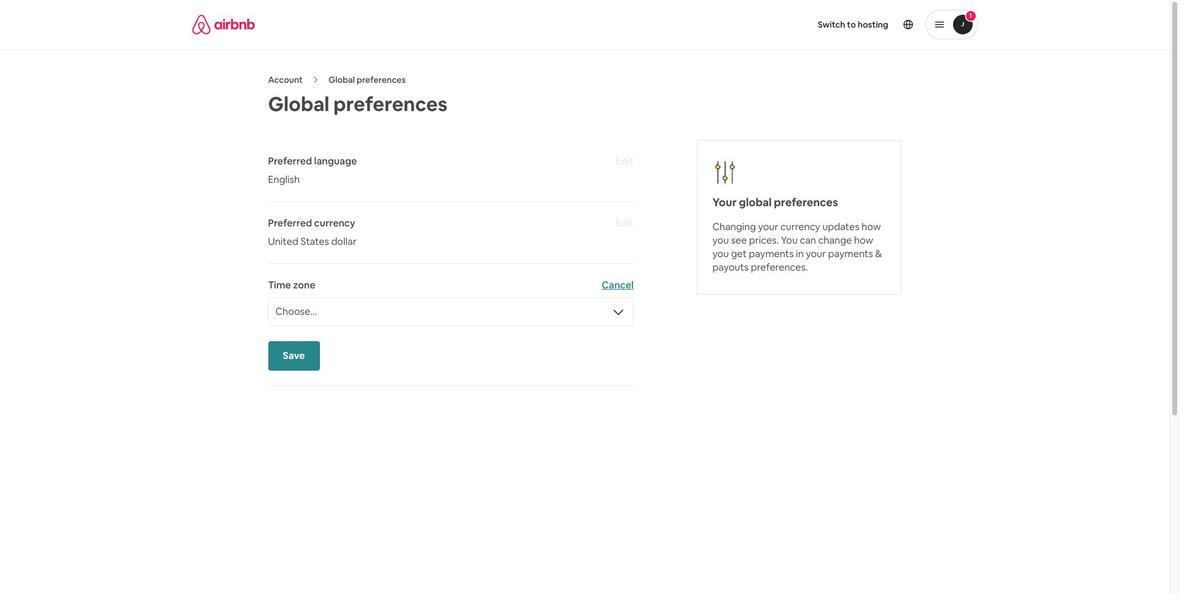 Task type: vqa. For each thing, say whether or not it's contained in the screenshot.
Edit button to the bottom
yes



Task type: locate. For each thing, give the bounding box(es) containing it.
1 horizontal spatial your
[[806, 248, 826, 260]]

0 vertical spatial you
[[713, 234, 729, 247]]

preferred inside preferred language english
[[268, 155, 312, 168]]

1 preferred from the top
[[268, 155, 312, 168]]

0 horizontal spatial your
[[758, 221, 779, 233]]

1 horizontal spatial currency
[[781, 221, 821, 233]]

1 vertical spatial edit
[[616, 217, 634, 230]]

cancel
[[602, 279, 634, 292]]

payments
[[749, 248, 794, 260], [829, 248, 873, 260]]

edit for preferred language english
[[616, 155, 634, 168]]

you
[[781, 234, 798, 247]]

dollar
[[331, 235, 357, 248]]

global
[[329, 74, 355, 85], [268, 92, 330, 117]]

currency up can
[[781, 221, 821, 233]]

2 vertical spatial preferences
[[774, 195, 838, 210]]

how up &
[[862, 221, 881, 233]]

you
[[713, 234, 729, 247], [713, 248, 729, 260]]

how down "updates"
[[854, 234, 874, 247]]

0 horizontal spatial currency
[[314, 217, 355, 230]]

preferences.
[[751, 261, 808, 274]]

global
[[739, 195, 772, 210]]

0 vertical spatial preferences
[[357, 74, 406, 85]]

1 you from the top
[[713, 234, 729, 247]]

currency up dollar
[[314, 217, 355, 230]]

edit button
[[616, 155, 634, 168], [616, 217, 634, 230]]

1 vertical spatial how
[[854, 234, 874, 247]]

global down the account
[[268, 92, 330, 117]]

in
[[796, 248, 804, 260]]

currency
[[314, 217, 355, 230], [781, 221, 821, 233]]

preferred up english
[[268, 155, 312, 168]]

payouts
[[713, 261, 749, 274]]

1 vertical spatial preferred
[[268, 217, 312, 230]]

0 vertical spatial global
[[329, 74, 355, 85]]

edit
[[616, 155, 634, 168], [616, 217, 634, 230]]

&
[[876, 248, 882, 260]]

1 edit from the top
[[616, 155, 634, 168]]

2 edit from the top
[[616, 217, 634, 230]]

global right the account
[[329, 74, 355, 85]]

global preferences
[[329, 74, 406, 85], [268, 92, 448, 117]]

your up prices.
[[758, 221, 779, 233]]

2 preferred from the top
[[268, 217, 312, 230]]

1 horizontal spatial payments
[[829, 248, 873, 260]]

account
[[268, 74, 303, 85]]

how
[[862, 221, 881, 233], [854, 234, 874, 247]]

preferred
[[268, 155, 312, 168], [268, 217, 312, 230]]

0 vertical spatial preferred
[[268, 155, 312, 168]]

account link
[[268, 74, 303, 85]]

you left see
[[713, 234, 729, 247]]

2 edit button from the top
[[616, 217, 634, 230]]

1 vertical spatial edit button
[[616, 217, 634, 230]]

1 vertical spatial preferences
[[334, 92, 448, 117]]

preferred inside preferred currency united states dollar
[[268, 217, 312, 230]]

you up payouts
[[713, 248, 729, 260]]

payments down change
[[829, 248, 873, 260]]

switch to hosting
[[818, 19, 889, 30]]

currency inside preferred currency united states dollar
[[314, 217, 355, 230]]

1 vertical spatial you
[[713, 248, 729, 260]]

your down can
[[806, 248, 826, 260]]

1 payments from the left
[[749, 248, 794, 260]]

1 edit button from the top
[[616, 155, 634, 168]]

preferred for english
[[268, 155, 312, 168]]

preferences
[[357, 74, 406, 85], [334, 92, 448, 117], [774, 195, 838, 210]]

preferred up "united"
[[268, 217, 312, 230]]

2 payments from the left
[[829, 248, 873, 260]]

payments down prices.
[[749, 248, 794, 260]]

your
[[758, 221, 779, 233], [806, 248, 826, 260]]

profile element
[[600, 0, 978, 49]]

0 vertical spatial edit button
[[616, 155, 634, 168]]

0 horizontal spatial payments
[[749, 248, 794, 260]]

preferred currency united states dollar
[[268, 217, 357, 248]]

hosting
[[858, 19, 889, 30]]

1
[[970, 12, 972, 20]]

0 vertical spatial edit
[[616, 155, 634, 168]]



Task type: describe. For each thing, give the bounding box(es) containing it.
united
[[268, 235, 299, 248]]

preferred for united
[[268, 217, 312, 230]]

0 vertical spatial your
[[758, 221, 779, 233]]

save button
[[268, 342, 320, 371]]

0 vertical spatial global preferences
[[329, 74, 406, 85]]

english
[[268, 173, 300, 186]]

switch
[[818, 19, 846, 30]]

your
[[713, 195, 737, 210]]

1 vertical spatial global preferences
[[268, 92, 448, 117]]

0 vertical spatial how
[[862, 221, 881, 233]]

states
[[301, 235, 329, 248]]

edit for preferred currency united states dollar
[[616, 217, 634, 230]]

prices.
[[749, 234, 779, 247]]

edit button for preferred language english
[[616, 155, 634, 168]]

edit button for preferred currency united states dollar
[[616, 217, 634, 230]]

your global preferences
[[713, 195, 838, 210]]

switch to hosting link
[[811, 12, 896, 37]]

preferred language english
[[268, 155, 357, 186]]

changing
[[713, 221, 756, 233]]

1 vertical spatial your
[[806, 248, 826, 260]]

change
[[819, 234, 852, 247]]

can
[[800, 234, 816, 247]]

2 you from the top
[[713, 248, 729, 260]]

1 vertical spatial global
[[268, 92, 330, 117]]

save
[[283, 350, 305, 362]]

1 button
[[926, 10, 978, 39]]

updates
[[823, 221, 860, 233]]

language
[[314, 155, 357, 168]]

see
[[731, 234, 747, 247]]

to
[[847, 19, 856, 30]]

time zone
[[268, 279, 316, 292]]

get
[[731, 248, 747, 260]]

zone
[[293, 279, 316, 292]]

time
[[268, 279, 291, 292]]

changing your currency updates how you see prices. you can change how you get payments in your payments & payouts preferences.
[[713, 221, 882, 274]]

currency inside changing your currency updates how you see prices. you can change how you get payments in your payments & payouts preferences.
[[781, 221, 821, 233]]

cancel button
[[602, 279, 634, 292]]



